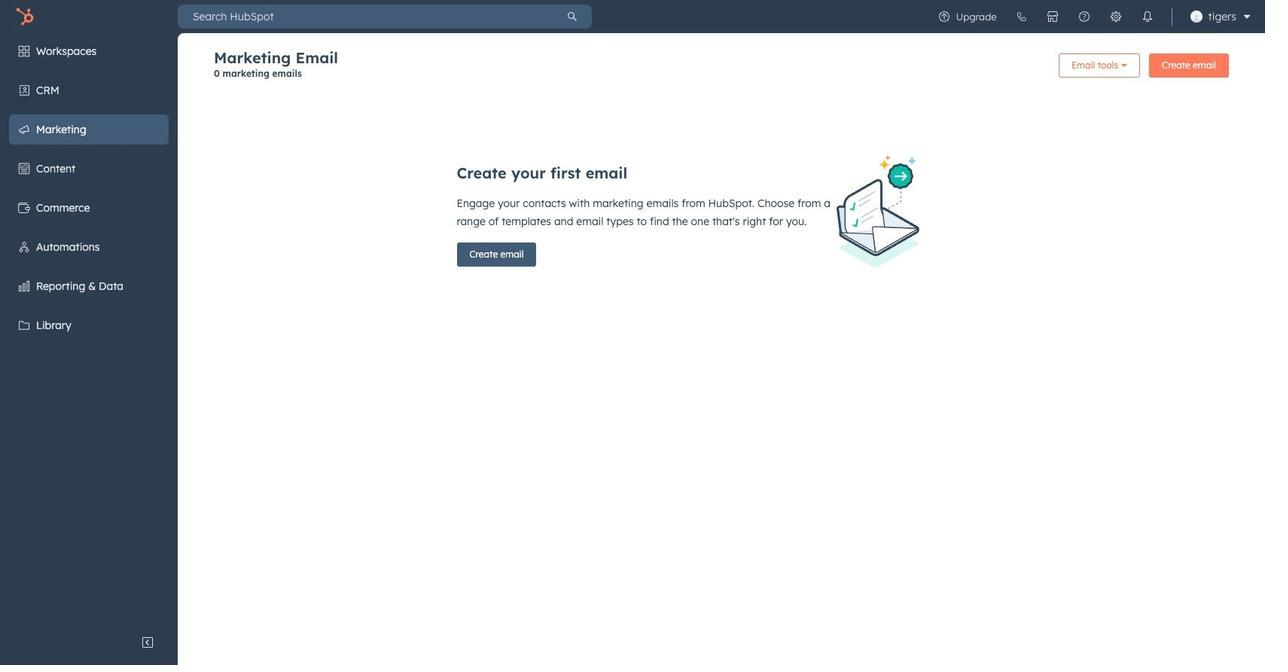 Task type: describe. For each thing, give the bounding box(es) containing it.
help image
[[1078, 11, 1091, 23]]

howard n/a image
[[1191, 11, 1203, 23]]

Search HubSpot search field
[[178, 5, 553, 29]]



Task type: vqa. For each thing, say whether or not it's contained in the screenshot.
banner
yes



Task type: locate. For each thing, give the bounding box(es) containing it.
marketplaces image
[[1047, 11, 1059, 23]]

1 horizontal spatial menu
[[929, 0, 1257, 33]]

0 horizontal spatial menu
[[0, 33, 178, 628]]

menu
[[929, 0, 1257, 33], [0, 33, 178, 628]]

settings image
[[1110, 11, 1122, 23]]

notifications image
[[1142, 11, 1154, 23]]

banner
[[214, 48, 1229, 88]]



